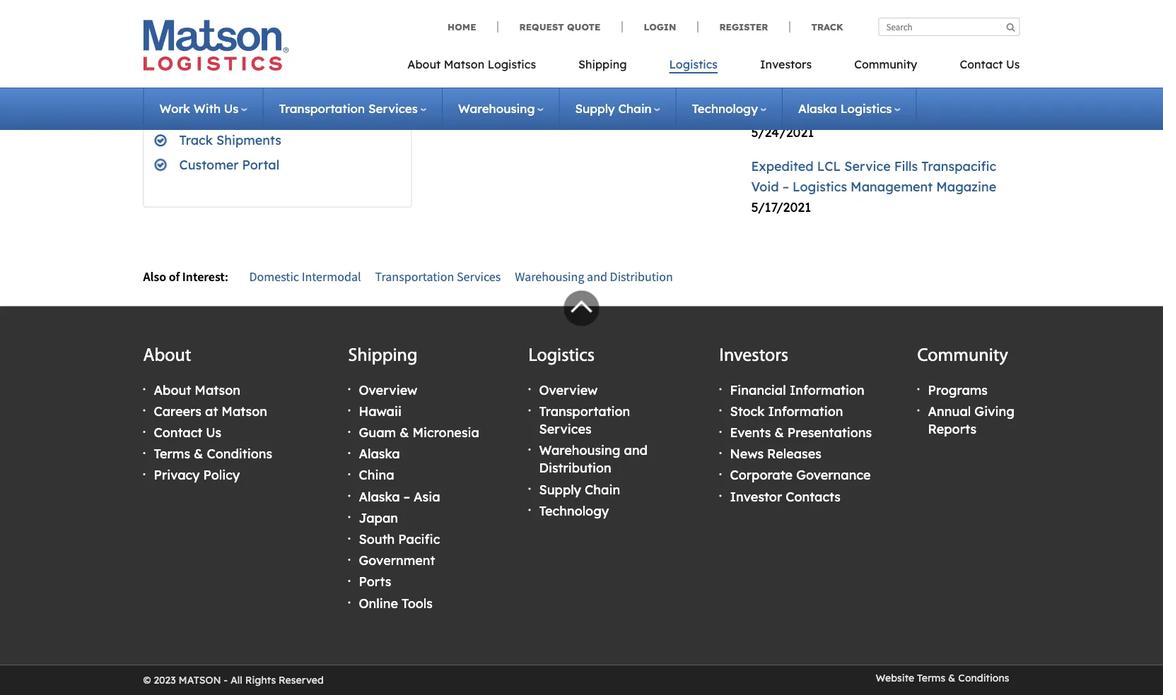 Task type: vqa. For each thing, say whether or not it's contained in the screenshot.
bottom the Supply Chain link
yes



Task type: describe. For each thing, give the bounding box(es) containing it.
magazine
[[937, 179, 997, 195]]

about matson logistics link
[[408, 53, 557, 82]]

customer portal link
[[179, 157, 280, 173]]

request quote
[[520, 21, 601, 33]]

shipments
[[216, 132, 281, 148]]

5/24/2021
[[751, 124, 814, 140]]

track for the "track" link
[[812, 21, 843, 33]]

2 horizontal spatial online
[[558, 55, 609, 74]]

corporate governance link
[[730, 468, 871, 484]]

with
[[194, 101, 221, 116]]

the
[[775, 55, 800, 74]]

japan link
[[359, 510, 398, 526]]

track link
[[790, 21, 843, 33]]

privacy
[[154, 468, 200, 484]]

0 horizontal spatial shipping
[[348, 347, 418, 365]]

1 vertical spatial contact us link
[[154, 425, 222, 441]]

stock
[[730, 404, 765, 420]]

1 vertical spatial alaska
[[359, 446, 400, 462]]

transportation inside overview transportation services warehousing and distribution supply chain technology
[[539, 404, 630, 420]]

& inside about matson careers at matson contact us terms & conditions privacy policy
[[194, 446, 203, 462]]

1 vertical spatial services
[[457, 269, 501, 285]]

0 vertical spatial transportation services link
[[279, 101, 426, 116]]

governance
[[796, 468, 871, 484]]

reserved
[[279, 674, 324, 687]]

customer:
[[155, 96, 213, 110]]

of
[[169, 269, 180, 285]]

‐
[[224, 674, 228, 687]]

intermodal
[[302, 269, 361, 285]]

request
[[520, 21, 564, 33]]

about matson careers at matson contact us terms & conditions privacy policy
[[154, 382, 272, 484]]

warehousing inside overview transportation services warehousing and distribution supply chain technology
[[539, 443, 621, 459]]

annual
[[928, 404, 971, 420]]

johnson
[[823, 83, 875, 99]]

about matson link
[[154, 382, 240, 398]]

financial information stock information events & presentations news releases corporate governance investor contacts
[[730, 382, 872, 505]]

quote
[[567, 21, 601, 33]]

footer containing about
[[0, 291, 1163, 696]]

login to nvocc link
[[472, 110, 573, 126]]

1 vertical spatial conditions
[[959, 673, 1010, 685]]

micronesia
[[413, 425, 479, 441]]

warehousing for warehousing
[[458, 101, 535, 116]]

ports link
[[359, 574, 391, 590]]

login for login to po management
[[472, 85, 507, 101]]

management inside expedited lcl service fills transpacific void – logistics management magazine 5/17/2021
[[851, 179, 933, 195]]

supply inside vp michael johnson named 2021 supply chain "pro to know" 5/24/2021
[[960, 83, 1002, 99]]

investor
[[730, 489, 782, 505]]

transportation services link for logistics
[[539, 404, 630, 437]]

0 vertical spatial alaska
[[799, 101, 837, 116]]

also
[[143, 269, 166, 285]]

1 horizontal spatial terms
[[917, 673, 946, 685]]

know"
[[837, 104, 877, 120]]

technology link for supply chain link for warehousing and distribution link corresponding to logistics
[[539, 503, 609, 519]]

overview link for logistics
[[539, 382, 598, 398]]

track for track shipments
[[179, 132, 213, 148]]

0 horizontal spatial services
[[368, 101, 418, 116]]

guam
[[359, 425, 396, 441]]

work with us link
[[159, 101, 247, 116]]

warehousing for warehousing and distribution
[[515, 269, 585, 285]]

reports
[[928, 421, 977, 437]]

us inside about matson careers at matson contact us terms & conditions privacy policy
[[206, 425, 222, 441]]

south
[[359, 532, 395, 548]]

online inside overview hawaii guam & micronesia alaska china alaska – asia japan south pacific government ports online tools
[[359, 596, 398, 612]]

shipping link
[[557, 53, 648, 82]]

about for about
[[143, 347, 191, 365]]

contact inside about matson careers at matson contact us terms & conditions privacy policy
[[154, 425, 202, 441]]

fills
[[895, 158, 918, 174]]

to for po
[[510, 85, 523, 101]]

careers at matson link
[[154, 404, 267, 420]]

overview for transportation
[[539, 382, 598, 398]]

community inside top menu navigation
[[854, 57, 918, 71]]

at
[[205, 404, 218, 420]]

logistics online
[[143, 55, 269, 74]]

matson for careers
[[195, 382, 240, 398]]

logistics inside footer
[[529, 347, 595, 365]]

technology inside overview transportation services warehousing and distribution supply chain technology
[[539, 503, 609, 519]]

ports
[[359, 574, 391, 590]]

transpacific
[[922, 158, 997, 174]]

2 vertical spatial matson
[[222, 404, 267, 420]]

login link
[[622, 21, 698, 33]]

domestic
[[249, 269, 299, 285]]

home link
[[448, 21, 498, 33]]

investors inside top menu navigation
[[760, 57, 812, 71]]

alaska logistics link
[[799, 101, 901, 116]]

2023 matson
[[154, 674, 221, 687]]

overview for hawaii
[[359, 382, 418, 398]]

giving
[[975, 404, 1015, 420]]

expedited lcl service fills transpacific void – logistics management magazine 5/17/2021
[[751, 158, 997, 215]]

track shipments
[[179, 132, 281, 148]]

logistics inside expedited lcl service fills transpacific void – logistics management magazine 5/17/2021
[[793, 179, 847, 195]]

interest:
[[182, 269, 228, 285]]

logistics link
[[648, 53, 739, 82]]

overview hawaii guam & micronesia alaska china alaska – asia japan south pacific government ports online tools
[[359, 382, 479, 612]]

request quote link
[[498, 21, 622, 33]]

us inside contact us link
[[1006, 57, 1020, 71]]

pacific
[[398, 532, 440, 548]]

track shipments link
[[179, 132, 281, 148]]

customer
[[179, 157, 239, 173]]

south pacific link
[[359, 532, 440, 548]]

financial information link
[[730, 382, 865, 398]]

alaska – asia link
[[359, 489, 440, 505]]

news releases link
[[730, 446, 822, 462]]

terms inside about matson careers at matson contact us terms & conditions privacy policy
[[154, 446, 190, 462]]

matson for logistics
[[444, 57, 485, 71]]

careers
[[154, 404, 202, 420]]

programs annual giving reports
[[928, 382, 1015, 437]]

technology link for supply chain link for the warehousing link
[[692, 101, 767, 116]]

nvocc
[[526, 110, 573, 126]]

supply chain
[[575, 101, 652, 116]]

Search search field
[[879, 18, 1020, 36]]

0 vertical spatial contact us link
[[939, 53, 1020, 82]]

stock information link
[[730, 404, 843, 420]]

about for about matson careers at matson contact us terms & conditions privacy policy
[[154, 382, 191, 398]]

& inside financial information stock information events & presentations news releases corporate governance investor contacts
[[775, 425, 784, 441]]

0 vertical spatial transportation
[[279, 101, 365, 116]]

annual giving reports link
[[928, 404, 1015, 437]]

1 vertical spatial transportation
[[375, 269, 454, 285]]

& inside overview hawaii guam & micronesia alaska china alaska – asia japan south pacific government ports online tools
[[400, 425, 409, 441]]

overview link for shipping
[[359, 382, 418, 398]]

0 horizontal spatial management
[[548, 85, 630, 101]]

online tools link
[[359, 596, 433, 612]]

terms & conditions link
[[154, 446, 272, 462]]

domestic intermodal link
[[249, 269, 361, 285]]

supply chain online
[[447, 55, 609, 74]]

contact us
[[960, 57, 1020, 71]]

domestic intermodal
[[249, 269, 361, 285]]

login for login
[[644, 21, 676, 33]]

0 vertical spatial and
[[587, 269, 608, 285]]

top menu navigation
[[408, 53, 1020, 82]]



Task type: locate. For each thing, give the bounding box(es) containing it.
2 horizontal spatial services
[[539, 421, 592, 437]]

technology
[[692, 101, 758, 116], [539, 503, 609, 519]]

information
[[790, 382, 865, 398], [768, 404, 843, 420]]

0 horizontal spatial contact us link
[[154, 425, 222, 441]]

supply
[[447, 55, 502, 74], [960, 83, 1002, 99], [575, 101, 615, 116], [539, 482, 581, 498]]

1 vertical spatial news
[[730, 446, 764, 462]]

news inside financial information stock information events & presentations news releases corporate governance investor contacts
[[730, 446, 764, 462]]

2 vertical spatial about
[[154, 382, 191, 398]]

michael
[[772, 83, 820, 99]]

1 horizontal spatial shipping
[[579, 57, 627, 71]]

events
[[730, 425, 771, 441]]

hawaii
[[359, 404, 402, 420]]

1 horizontal spatial and
[[624, 443, 648, 459]]

1 horizontal spatial overview
[[539, 382, 598, 398]]

contact down the careers
[[154, 425, 202, 441]]

overview link
[[359, 382, 418, 398], [539, 382, 598, 398]]

community up named
[[854, 57, 918, 71]]

online down quote
[[558, 55, 609, 74]]

expedited lcl service fills transpacific void – logistics management magazine link
[[751, 158, 997, 195]]

warehousing and distribution link for also of interest:
[[515, 269, 673, 285]]

1 horizontal spatial management
[[851, 179, 933, 195]]

1 vertical spatial distribution
[[539, 461, 612, 477]]

website terms & conditions link
[[876, 673, 1010, 685]]

transportation services link for also of interest:
[[375, 269, 501, 285]]

0 vertical spatial login
[[644, 21, 676, 33]]

2 horizontal spatial transportation
[[539, 404, 630, 420]]

0 vertical spatial services
[[368, 101, 418, 116]]

to left nvocc
[[510, 110, 523, 126]]

management
[[548, 85, 630, 101], [851, 179, 933, 195]]

1 vertical spatial contact
[[154, 425, 202, 441]]

0 vertical spatial conditions
[[207, 446, 272, 462]]

shipping down quote
[[579, 57, 627, 71]]

programs link
[[928, 382, 988, 398]]

0 vertical spatial distribution
[[610, 269, 673, 285]]

1 vertical spatial investors
[[720, 347, 789, 365]]

1 vertical spatial login
[[472, 85, 507, 101]]

© 2023 matson ‐ all rights reserved
[[143, 674, 324, 687]]

2 vertical spatial services
[[539, 421, 592, 437]]

2 vertical spatial transportation services link
[[539, 404, 630, 437]]

matson logistics image
[[143, 20, 289, 71]]

conditions inside about matson careers at matson contact us terms & conditions privacy policy
[[207, 446, 272, 462]]

to left po
[[510, 85, 523, 101]]

©
[[143, 674, 151, 687]]

about inside about matson careers at matson contact us terms & conditions privacy policy
[[154, 382, 191, 398]]

transportation services link
[[279, 101, 426, 116], [375, 269, 501, 285], [539, 404, 630, 437]]

1 horizontal spatial us
[[224, 101, 239, 116]]

service
[[845, 158, 891, 174]]

website terms & conditions
[[876, 673, 1010, 685]]

2 vertical spatial warehousing
[[539, 443, 621, 459]]

footer
[[0, 291, 1163, 696]]

1 overview from the left
[[359, 382, 418, 398]]

to inside vp michael johnson named 2021 supply chain "pro to know" 5/24/2021
[[820, 104, 833, 120]]

1 vertical spatial shipping
[[348, 347, 418, 365]]

2 vertical spatial us
[[206, 425, 222, 441]]

2 vertical spatial transportation
[[539, 404, 630, 420]]

0 horizontal spatial overview
[[359, 382, 418, 398]]

overview inside overview transportation services warehousing and distribution supply chain technology
[[539, 382, 598, 398]]

1 vertical spatial management
[[851, 179, 933, 195]]

5/17/2021
[[751, 199, 811, 215]]

terms
[[154, 446, 190, 462], [917, 673, 946, 685]]

1 vertical spatial terms
[[917, 673, 946, 685]]

register link
[[698, 21, 790, 33]]

0 horizontal spatial us
[[206, 425, 222, 441]]

to right "pro
[[820, 104, 833, 120]]

1 vertical spatial matson
[[195, 382, 240, 398]]

releases
[[767, 446, 822, 462]]

us right with
[[224, 101, 239, 116]]

contact us link up 2021
[[939, 53, 1020, 82]]

matson right at
[[222, 404, 267, 420]]

backtop image
[[564, 291, 599, 326]]

1 horizontal spatial transportation
[[375, 269, 454, 285]]

customer portal
[[179, 157, 280, 173]]

0 horizontal spatial technology link
[[539, 503, 609, 519]]

1 vertical spatial warehousing
[[515, 269, 585, 285]]

matson up at
[[195, 382, 240, 398]]

0 vertical spatial matson
[[444, 57, 485, 71]]

2 vertical spatial login
[[472, 110, 507, 126]]

transportation services
[[279, 101, 418, 116], [375, 269, 501, 285]]

named
[[879, 83, 924, 99]]

work with us
[[159, 101, 239, 116]]

1 vertical spatial technology
[[539, 503, 609, 519]]

login
[[644, 21, 676, 33], [472, 85, 507, 101], [472, 110, 507, 126]]

supply chain link for warehousing and distribution link corresponding to logistics
[[539, 482, 620, 498]]

alaska
[[799, 101, 837, 116], [359, 446, 400, 462], [359, 489, 400, 505]]

online
[[218, 55, 269, 74], [558, 55, 609, 74], [359, 596, 398, 612]]

about for about matson logistics
[[408, 57, 441, 71]]

contacts
[[786, 489, 841, 505]]

login for login to nvocc
[[472, 110, 507, 126]]

government
[[359, 553, 435, 569]]

matson down home
[[444, 57, 485, 71]]

warehousing and distribution
[[515, 269, 673, 285]]

distribution inside overview transportation services warehousing and distribution supply chain technology
[[539, 461, 612, 477]]

alaska down the michael
[[799, 101, 837, 116]]

1 horizontal spatial overview link
[[539, 382, 598, 398]]

& right website
[[949, 673, 956, 685]]

warehousing and distribution link for logistics
[[539, 443, 648, 477]]

0 vertical spatial track
[[812, 21, 843, 33]]

management down shipping link
[[548, 85, 630, 101]]

warehousing link
[[458, 101, 544, 116]]

1 horizontal spatial services
[[457, 269, 501, 285]]

1 horizontal spatial technology
[[692, 101, 758, 116]]

lcl
[[817, 158, 841, 174]]

0 vertical spatial technology link
[[692, 101, 767, 116]]

0 vertical spatial contact
[[960, 57, 1003, 71]]

tools
[[402, 596, 433, 612]]

privacy policy link
[[154, 468, 240, 484]]

programs
[[928, 382, 988, 398]]

login to po management
[[472, 85, 630, 101]]

0 horizontal spatial conditions
[[207, 446, 272, 462]]

1 horizontal spatial track
[[812, 21, 843, 33]]

warehousing
[[458, 101, 535, 116], [515, 269, 585, 285], [539, 443, 621, 459]]

services
[[368, 101, 418, 116], [457, 269, 501, 285], [539, 421, 592, 437]]

investors up the michael
[[760, 57, 812, 71]]

– left asia
[[404, 489, 410, 505]]

1 vertical spatial technology link
[[539, 503, 609, 519]]

expedited
[[751, 158, 814, 174]]

news down events
[[730, 446, 764, 462]]

services inside overview transportation services warehousing and distribution supply chain technology
[[539, 421, 592, 437]]

about
[[408, 57, 441, 71], [143, 347, 191, 365], [154, 382, 191, 398]]

0 vertical spatial about
[[408, 57, 441, 71]]

1 vertical spatial and
[[624, 443, 648, 459]]

1 horizontal spatial conditions
[[959, 673, 1010, 685]]

0 vertical spatial investors
[[760, 57, 812, 71]]

information up events & presentations link
[[768, 404, 843, 420]]

1 vertical spatial information
[[768, 404, 843, 420]]

us down search icon on the top of page
[[1006, 57, 1020, 71]]

& up news releases "link"
[[775, 425, 784, 441]]

0 vertical spatial us
[[1006, 57, 1020, 71]]

online down ports
[[359, 596, 398, 612]]

1 horizontal spatial –
[[783, 179, 789, 195]]

– down expedited
[[783, 179, 789, 195]]

& right guam
[[400, 425, 409, 441]]

&
[[400, 425, 409, 441], [775, 425, 784, 441], [194, 446, 203, 462], [949, 673, 956, 685]]

china
[[359, 468, 394, 484]]

website
[[876, 673, 915, 685]]

matson
[[444, 57, 485, 71], [195, 382, 240, 398], [222, 404, 267, 420]]

search image
[[1007, 22, 1015, 31]]

0 horizontal spatial news
[[730, 446, 764, 462]]

0 horizontal spatial technology
[[539, 503, 609, 519]]

contact inside top menu navigation
[[960, 57, 1003, 71]]

terms up the privacy
[[154, 446, 190, 462]]

"pro
[[790, 104, 817, 120]]

– inside overview hawaii guam & micronesia alaska china alaska – asia japan south pacific government ports online tools
[[404, 489, 410, 505]]

1 vertical spatial transportation services
[[375, 269, 501, 285]]

online up with
[[218, 55, 269, 74]]

supply inside overview transportation services warehousing and distribution supply chain technology
[[539, 482, 581, 498]]

0 horizontal spatial contact
[[154, 425, 202, 441]]

overview transportation services warehousing and distribution supply chain technology
[[539, 382, 648, 519]]

presentations
[[788, 425, 872, 441]]

0 horizontal spatial transportation
[[279, 101, 365, 116]]

us up terms & conditions link
[[206, 425, 222, 441]]

0 vertical spatial community
[[854, 57, 918, 71]]

investors up financial
[[720, 347, 789, 365]]

vp
[[751, 83, 769, 99]]

0 vertical spatial technology
[[692, 101, 758, 116]]

overview inside overview hawaii guam & micronesia alaska china alaska – asia japan south pacific government ports online tools
[[359, 382, 418, 398]]

community link
[[833, 53, 939, 82]]

shipping inside top menu navigation
[[579, 57, 627, 71]]

2 overview from the left
[[539, 382, 598, 398]]

supply chain link for the warehousing link
[[575, 101, 660, 116]]

chain inside vp michael johnson named 2021 supply chain "pro to know" 5/24/2021
[[751, 104, 787, 120]]

– inside expedited lcl service fills transpacific void – logistics management magazine 5/17/2021
[[783, 179, 789, 195]]

0 vertical spatial supply chain link
[[575, 101, 660, 116]]

shipping up the 'hawaii' link at bottom
[[348, 347, 418, 365]]

contact down search search field
[[960, 57, 1003, 71]]

1 horizontal spatial contact us link
[[939, 53, 1020, 82]]

0 vertical spatial warehousing and distribution link
[[515, 269, 673, 285]]

home
[[448, 21, 476, 33]]

information up presentations at right bottom
[[790, 382, 865, 398]]

to for nvocc
[[510, 110, 523, 126]]

management down fills on the top
[[851, 179, 933, 195]]

hawaii link
[[359, 404, 402, 420]]

matson inside top menu navigation
[[444, 57, 485, 71]]

alaska up 'japan' link
[[359, 489, 400, 505]]

1 vertical spatial transportation services link
[[375, 269, 501, 285]]

community up programs link
[[918, 347, 1008, 365]]

1 horizontal spatial news
[[805, 55, 847, 74]]

0 horizontal spatial overview link
[[359, 382, 418, 398]]

1 horizontal spatial technology link
[[692, 101, 767, 116]]

and
[[587, 269, 608, 285], [624, 443, 648, 459]]

supply chain link
[[575, 101, 660, 116], [539, 482, 620, 498]]

0 vertical spatial transportation services
[[279, 101, 418, 116]]

1 overview link from the left
[[359, 382, 418, 398]]

asia
[[414, 489, 440, 505]]

2 overview link from the left
[[539, 382, 598, 398]]

also of interest:
[[143, 269, 228, 285]]

2 horizontal spatial us
[[1006, 57, 1020, 71]]

contact us link down the careers
[[154, 425, 222, 441]]

japan
[[359, 510, 398, 526]]

conditions
[[207, 446, 272, 462], [959, 673, 1010, 685]]

0 horizontal spatial terms
[[154, 446, 190, 462]]

1 vertical spatial community
[[918, 347, 1008, 365]]

& up privacy policy link
[[194, 446, 203, 462]]

in
[[751, 55, 770, 74]]

1 vertical spatial supply chain link
[[539, 482, 620, 498]]

community inside footer
[[918, 347, 1008, 365]]

None search field
[[879, 18, 1020, 36]]

2021
[[928, 83, 956, 99]]

in the news
[[751, 55, 847, 74]]

chain inside overview transportation services warehousing and distribution supply chain technology
[[585, 482, 620, 498]]

0 vertical spatial management
[[548, 85, 630, 101]]

1 vertical spatial warehousing and distribution link
[[539, 443, 648, 477]]

track up 'in the news' at the top
[[812, 21, 843, 33]]

terms right website
[[917, 673, 946, 685]]

2 vertical spatial alaska
[[359, 489, 400, 505]]

0 vertical spatial –
[[783, 179, 789, 195]]

1 horizontal spatial online
[[359, 596, 398, 612]]

0 vertical spatial information
[[790, 382, 865, 398]]

1 vertical spatial us
[[224, 101, 239, 116]]

0 vertical spatial news
[[805, 55, 847, 74]]

work
[[159, 101, 190, 116]]

login to nvocc
[[472, 110, 573, 126]]

0 horizontal spatial track
[[179, 132, 213, 148]]

0 horizontal spatial online
[[218, 55, 269, 74]]

china link
[[359, 468, 394, 484]]

alaska down guam
[[359, 446, 400, 462]]

1 vertical spatial track
[[179, 132, 213, 148]]

1 vertical spatial about
[[143, 347, 191, 365]]

register
[[720, 21, 768, 33]]

technology link inside footer
[[539, 503, 609, 519]]

track up customer
[[179, 132, 213, 148]]

about inside top menu navigation
[[408, 57, 441, 71]]

0 horizontal spatial and
[[587, 269, 608, 285]]

0 vertical spatial shipping
[[579, 57, 627, 71]]

news up "johnson"
[[805, 55, 847, 74]]

customer: link
[[155, 96, 213, 110]]

vp michael johnson named 2021 supply chain "pro to know" 5/24/2021
[[751, 83, 1002, 140]]

and inside overview transportation services warehousing and distribution supply chain technology
[[624, 443, 648, 459]]

events & presentations link
[[730, 425, 872, 441]]



